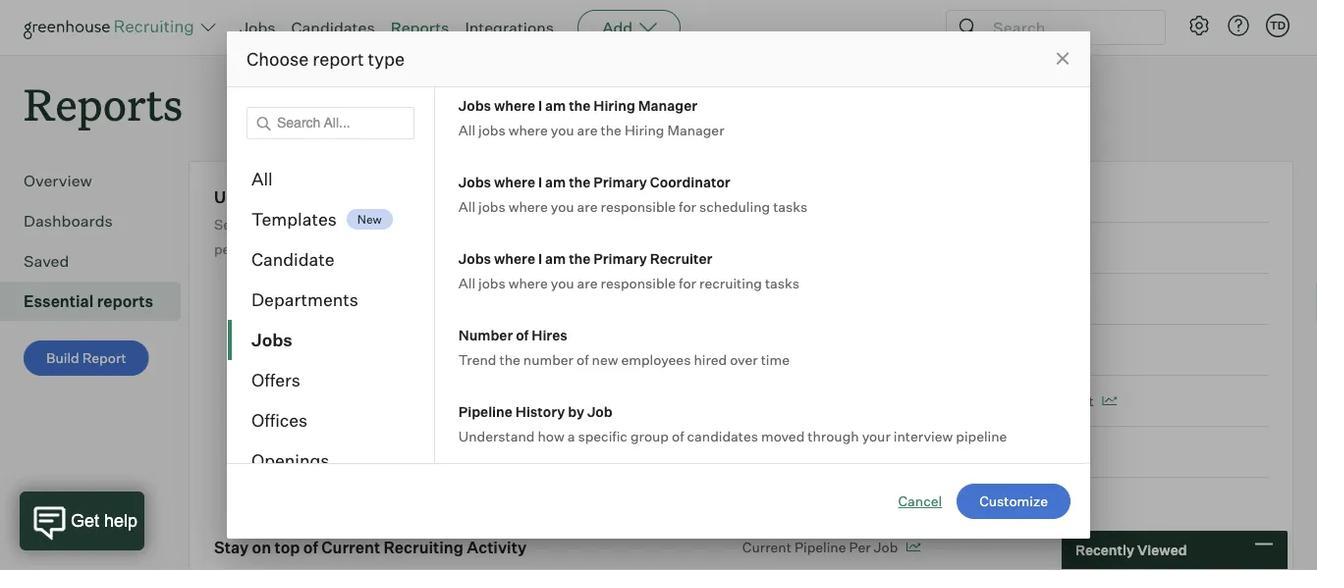Task type: vqa. For each thing, say whether or not it's contained in the screenshot.
the All associated with Jobs where I am the Hiring Manager All jobs where you are the Hiring Manager
yes



Task type: describe. For each thing, give the bounding box(es) containing it.
hires
[[532, 327, 568, 344]]

number
[[459, 327, 513, 344]]

a
[[568, 428, 575, 445]]

saved link
[[24, 250, 173, 273]]

build report button
[[24, 341, 149, 377]]

1 vertical spatial candidate
[[920, 393, 986, 410]]

essential
[[24, 292, 94, 312]]

you for manager
[[551, 121, 574, 139]]

greenhouse recruiting image
[[24, 16, 200, 39]]

overview link
[[24, 169, 173, 193]]

number
[[524, 351, 574, 368]]

2 vertical spatial and
[[273, 240, 297, 258]]

dashboards
[[24, 211, 113, 231]]

trend
[[459, 351, 497, 368]]

by
[[568, 403, 585, 421]]

report
[[82, 350, 126, 367]]

moved
[[761, 428, 805, 445]]

personal
[[214, 240, 270, 258]]

job for per
[[874, 539, 898, 556]]

understand inside understand goal and attainment metrics see how individuals are defining and accomplishing goals for their own personal and team development
[[214, 187, 305, 207]]

of left hires
[[516, 327, 529, 344]]

pipeline
[[956, 428, 1008, 445]]

metrics
[[469, 187, 526, 207]]

their
[[606, 216, 635, 233]]

0 vertical spatial and
[[346, 187, 375, 207]]

recently viewed
[[1076, 542, 1188, 560]]

top
[[275, 538, 300, 558]]

new
[[592, 351, 618, 368]]

you for recruiter
[[551, 275, 574, 292]]

time
[[761, 351, 790, 368]]

0 horizontal spatial current
[[322, 538, 380, 558]]

openings
[[252, 451, 329, 472]]

you for coordinator
[[551, 198, 574, 215]]

pipeline history by job understand how a specific group of candidates moved through your interview pipeline
[[459, 403, 1008, 445]]

of right top
[[303, 538, 318, 558]]

report
[[313, 48, 364, 70]]

employees
[[621, 351, 691, 368]]

jobs up choose
[[240, 18, 276, 37]]

0 vertical spatial hiring
[[594, 97, 636, 114]]

2 horizontal spatial and
[[423, 216, 447, 233]]

recently
[[1076, 542, 1135, 560]]

to for submit
[[779, 291, 792, 308]]

time to submit scorecards goal attainment
[[743, 291, 1026, 308]]

integrations
[[465, 18, 554, 37]]

accomplishing
[[450, 216, 544, 233]]

to for schedule
[[779, 393, 792, 410]]

time to review applications goal attainment link
[[743, 325, 1269, 377]]

the up jobs where i am the primary coordinator all jobs where you are responsible for scheduling tasks
[[601, 121, 622, 139]]

candidates link
[[291, 18, 375, 37]]

jobs where i am the primary coordinator all jobs where you are responsible for scheduling tasks
[[459, 173, 808, 215]]

goal for time to submit scorecards goal attainment
[[921, 291, 951, 308]]

1 vertical spatial pipeline
[[795, 539, 847, 556]]

how inside understand goal and attainment metrics see how individuals are defining and accomplishing goals for their own personal and team development
[[242, 216, 268, 233]]

for for jobs where i am the primary coordinator
[[679, 198, 697, 215]]

tasks for all jobs where you are responsible for scheduling tasks
[[773, 198, 808, 215]]

jobs for jobs where i am the primary recruiter
[[459, 250, 491, 267]]

understand goal and attainment metrics see how individuals are defining and accomplishing goals for their own personal and team development
[[214, 187, 665, 258]]

dashboards link
[[24, 209, 173, 233]]

icon chart image for current pipeline per job
[[906, 543, 921, 553]]

specific
[[578, 428, 628, 445]]

choose report type
[[247, 48, 405, 70]]

jobs link
[[240, 18, 276, 37]]

goal for time to approve offer goal attainment
[[887, 444, 917, 461]]

over
[[730, 351, 758, 368]]

jobs up offers
[[252, 330, 293, 351]]

individual goals over time
[[743, 188, 915, 206]]

available
[[858, 393, 917, 410]]

td button
[[1263, 10, 1294, 41]]

candidates
[[687, 428, 759, 445]]

scorecards
[[845, 291, 918, 308]]

offer
[[853, 444, 884, 461]]

saved
[[24, 252, 69, 271]]

schedule
[[795, 393, 855, 410]]

hired
[[694, 351, 727, 368]]

time right "over"
[[882, 188, 915, 206]]

history
[[516, 403, 565, 421]]

configure image
[[1188, 14, 1212, 37]]

of inside pipeline history by job understand how a specific group of candidates moved through your interview pipeline
[[672, 428, 684, 445]]

offers
[[252, 370, 300, 392]]

offices
[[252, 410, 308, 432]]

i for jobs where i am the primary coordinator
[[538, 173, 542, 191]]

icon chart image for time to schedule available candidate goal attainment
[[1102, 397, 1117, 406]]

td
[[1270, 19, 1286, 32]]

job for by
[[587, 403, 613, 421]]

overview
[[24, 171, 92, 191]]

1 horizontal spatial current
[[743, 539, 792, 556]]

primary for recruiter
[[594, 250, 647, 267]]

customize button
[[957, 484, 1071, 520]]

individuals
[[271, 216, 341, 233]]

how inside pipeline history by job understand how a specific group of candidates moved through your interview pipeline
[[538, 428, 565, 445]]

time to approve offer goal attainment
[[743, 444, 993, 461]]

all for jobs where i am the primary coordinator all jobs where you are responsible for scheduling tasks
[[459, 198, 476, 215]]

integrations link
[[465, 18, 554, 37]]

candidates
[[291, 18, 375, 37]]

viewed
[[1138, 542, 1188, 560]]

am for manager
[[545, 97, 566, 114]]

through
[[808, 428, 859, 445]]

submit
[[795, 291, 842, 308]]

essential reports
[[24, 292, 153, 312]]

for for jobs where i am the primary recruiter
[[679, 275, 697, 292]]

td button
[[1267, 14, 1290, 37]]

goal for time to review applications goal attainment
[[928, 342, 958, 359]]

your
[[862, 428, 891, 445]]



Task type: locate. For each thing, give the bounding box(es) containing it.
0 horizontal spatial pipeline
[[459, 403, 513, 421]]

approve
[[795, 444, 850, 461]]

responsible down 'recruiter'
[[601, 275, 676, 292]]

am down integrations
[[545, 97, 566, 114]]

are for jobs where i am the hiring manager
[[577, 121, 598, 139]]

am up the goals
[[545, 173, 566, 191]]

2 to from the top
[[779, 342, 792, 359]]

cancel link
[[899, 492, 942, 512]]

the for manager
[[569, 97, 591, 114]]

3 jobs from the top
[[479, 275, 506, 292]]

jobs for all jobs where you are the hiring manager
[[479, 121, 506, 139]]

2 primary from the top
[[594, 250, 647, 267]]

jobs inside the jobs where i am the primary recruiter all jobs where you are responsible for recruiting tasks
[[479, 275, 506, 292]]

am inside jobs where i am the primary coordinator all jobs where you are responsible for scheduling tasks
[[545, 173, 566, 191]]

goal up individuals
[[308, 187, 343, 207]]

Search All... text field
[[247, 107, 414, 140]]

the for coordinator
[[569, 173, 591, 191]]

primary inside the jobs where i am the primary recruiter all jobs where you are responsible for recruiting tasks
[[594, 250, 647, 267]]

goal inside understand goal and attainment metrics see how individuals are defining and accomplishing goals for their own personal and team development
[[308, 187, 343, 207]]

1 horizontal spatial icon chart image
[[1102, 397, 1117, 406]]

for inside understand goal and attainment metrics see how individuals are defining and accomplishing goals for their own personal and team development
[[585, 216, 603, 233]]

pipeline inside pipeline history by job understand how a specific group of candidates moved through your interview pipeline
[[459, 403, 513, 421]]

essential reports link
[[24, 290, 173, 314]]

1 vertical spatial and
[[423, 216, 447, 233]]

3 am from the top
[[545, 250, 566, 267]]

2 vertical spatial am
[[545, 250, 566, 267]]

jobs where i am the hiring manager all jobs where you are the hiring manager
[[459, 97, 725, 139]]

stay on top of current recruiting activity
[[214, 538, 527, 558]]

1 horizontal spatial reports
[[391, 18, 449, 37]]

responsible inside jobs where i am the primary coordinator all jobs where you are responsible for scheduling tasks
[[601, 198, 676, 215]]

review
[[795, 342, 841, 359]]

for left their
[[585, 216, 603, 233]]

2 responsible from the top
[[601, 275, 676, 292]]

to left approve
[[779, 444, 792, 461]]

0 horizontal spatial reports
[[24, 75, 183, 133]]

0 vertical spatial manager
[[638, 97, 698, 114]]

templates
[[252, 209, 337, 230]]

departments
[[252, 289, 359, 311]]

i for jobs where i am the hiring manager
[[538, 97, 542, 114]]

jobs inside jobs where i am the primary coordinator all jobs where you are responsible for scheduling tasks
[[459, 173, 491, 191]]

time right hired
[[743, 342, 776, 359]]

3 i from the top
[[538, 250, 542, 267]]

goal up pipeline at the right
[[989, 393, 1019, 410]]

time for review
[[743, 342, 776, 359]]

attainment down time to submit scorecards goal attainment 'link'
[[961, 342, 1033, 359]]

1 primary from the top
[[594, 173, 647, 191]]

tasks inside the jobs where i am the primary recruiter all jobs where you are responsible for recruiting tasks
[[765, 275, 800, 292]]

the
[[569, 97, 591, 114], [601, 121, 622, 139], [569, 173, 591, 191], [569, 250, 591, 267], [500, 351, 521, 368]]

and up new at the top of page
[[346, 187, 375, 207]]

primary up their
[[594, 173, 647, 191]]

jobs inside "jobs where i am the hiring manager all jobs where you are the hiring manager"
[[479, 121, 506, 139]]

0 vertical spatial candidate
[[252, 249, 335, 271]]

time to submit scorecards goal attainment link
[[743, 274, 1269, 325]]

1 vertical spatial jobs
[[479, 198, 506, 215]]

understand up templates
[[214, 187, 305, 207]]

are inside "jobs where i am the hiring manager all jobs where you are the hiring manager"
[[577, 121, 598, 139]]

add button
[[578, 10, 681, 45]]

jobs
[[240, 18, 276, 37], [459, 97, 491, 114], [459, 173, 491, 191], [459, 250, 491, 267], [252, 330, 293, 351]]

i inside the jobs where i am the primary recruiter all jobs where you are responsible for recruiting tasks
[[538, 250, 542, 267]]

activity
[[467, 538, 527, 558]]

i for jobs where i am the primary recruiter
[[538, 250, 542, 267]]

primary down their
[[594, 250, 647, 267]]

responsible
[[601, 198, 676, 215], [601, 275, 676, 292]]

group
[[631, 428, 669, 445]]

recruiting
[[384, 538, 464, 558]]

1 to from the top
[[779, 291, 792, 308]]

0 vertical spatial primary
[[594, 173, 647, 191]]

to up moved at the right bottom of the page
[[779, 393, 792, 410]]

2 jobs from the top
[[479, 198, 506, 215]]

jobs down accomplishing
[[459, 250, 491, 267]]

4 to from the top
[[779, 444, 792, 461]]

am for recruiter
[[545, 250, 566, 267]]

current pipeline per job
[[743, 539, 898, 556]]

am down the goals
[[545, 250, 566, 267]]

0 horizontal spatial icon chart image
[[906, 543, 921, 553]]

over
[[848, 188, 879, 206]]

add
[[602, 18, 633, 37]]

how left a
[[538, 428, 565, 445]]

the for recruiter
[[569, 250, 591, 267]]

1 vertical spatial you
[[551, 198, 574, 215]]

1 vertical spatial job
[[874, 539, 898, 556]]

0 horizontal spatial candidate
[[252, 249, 335, 271]]

jobs down integrations
[[459, 97, 491, 114]]

cancel
[[899, 493, 942, 510]]

2 i from the top
[[538, 173, 542, 191]]

all up accomplishing
[[459, 198, 476, 215]]

development
[[336, 240, 420, 258]]

jobs inside the jobs where i am the primary recruiter all jobs where you are responsible for recruiting tasks
[[459, 250, 491, 267]]

the inside the jobs where i am the primary recruiter all jobs where you are responsible for recruiting tasks
[[569, 250, 591, 267]]

time to review applications goal attainment
[[743, 342, 1033, 359]]

individual
[[743, 188, 806, 206]]

to for review
[[779, 342, 792, 359]]

primary for coordinator
[[594, 173, 647, 191]]

1 horizontal spatial and
[[346, 187, 375, 207]]

2 am from the top
[[545, 173, 566, 191]]

1 vertical spatial icon chart image
[[906, 543, 921, 553]]

am inside "jobs where i am the hiring manager all jobs where you are the hiring manager"
[[545, 97, 566, 114]]

build report
[[46, 350, 126, 367]]

are up the goals
[[577, 198, 598, 215]]

the up the goals
[[569, 173, 591, 191]]

jobs for jobs where i am the primary coordinator
[[459, 173, 491, 191]]

pipeline
[[459, 403, 513, 421], [795, 539, 847, 556]]

attainment for time to review applications goal attainment
[[961, 342, 1033, 359]]

to left 'review'
[[779, 342, 792, 359]]

candidate up pipeline at the right
[[920, 393, 986, 410]]

the down add popup button
[[569, 97, 591, 114]]

for down 'recruiter'
[[679, 275, 697, 292]]

1 vertical spatial hiring
[[625, 121, 665, 139]]

0 vertical spatial how
[[242, 216, 268, 233]]

1 horizontal spatial how
[[538, 428, 565, 445]]

1 horizontal spatial candidate
[[920, 393, 986, 410]]

manager
[[638, 97, 698, 114], [668, 121, 725, 139]]

time up moved at the right bottom of the page
[[743, 393, 776, 410]]

jobs for all jobs where you are responsible for scheduling tasks
[[479, 198, 506, 215]]

1 horizontal spatial job
[[874, 539, 898, 556]]

attainment down time to review applications goal attainment link
[[1022, 393, 1094, 410]]

recruiter
[[650, 250, 713, 267]]

Search text field
[[988, 13, 1148, 42]]

time for approve
[[743, 444, 776, 461]]

1 horizontal spatial pipeline
[[795, 539, 847, 556]]

1 am from the top
[[545, 97, 566, 114]]

reports down greenhouse recruiting image
[[24, 75, 183, 133]]

am inside the jobs where i am the primary recruiter all jobs where you are responsible for recruiting tasks
[[545, 250, 566, 267]]

goal right the "scorecards"
[[921, 291, 951, 308]]

1 vertical spatial understand
[[459, 428, 535, 445]]

job inside pipeline history by job understand how a specific group of candidates moved through your interview pipeline
[[587, 403, 613, 421]]

of right group
[[672, 428, 684, 445]]

you inside jobs where i am the primary coordinator all jobs where you are responsible for scheduling tasks
[[551, 198, 574, 215]]

interview
[[894, 428, 953, 445]]

time for submit
[[743, 291, 776, 308]]

0 vertical spatial am
[[545, 97, 566, 114]]

time for schedule
[[743, 393, 776, 410]]

1 vertical spatial tasks
[[765, 275, 800, 292]]

1 vertical spatial i
[[538, 173, 542, 191]]

choose report type dialog
[[227, 31, 1091, 571]]

attainment inside 'link'
[[953, 291, 1026, 308]]

own
[[638, 216, 665, 233]]

are inside the jobs where i am the primary recruiter all jobs where you are responsible for recruiting tasks
[[577, 275, 598, 292]]

understand down history
[[459, 428, 535, 445]]

all up the number
[[459, 275, 476, 292]]

understand inside pipeline history by job understand how a specific group of candidates moved through your interview pipeline
[[459, 428, 535, 445]]

goal inside 'link'
[[921, 291, 951, 308]]

the right trend
[[500, 351, 521, 368]]

to inside 'link'
[[779, 291, 792, 308]]

all inside "jobs where i am the hiring manager all jobs where you are the hiring manager"
[[459, 121, 476, 139]]

team
[[300, 240, 333, 258]]

0 vertical spatial responsible
[[601, 198, 676, 215]]

0 vertical spatial reports
[[391, 18, 449, 37]]

goals
[[809, 188, 845, 206]]

applications
[[844, 342, 925, 359]]

goal up 'time to schedule available candidate goal attainment'
[[928, 342, 958, 359]]

1 responsible from the top
[[601, 198, 676, 215]]

pipeline left per
[[795, 539, 847, 556]]

i inside "jobs where i am the hiring manager all jobs where you are the hiring manager"
[[538, 97, 542, 114]]

per
[[849, 539, 871, 556]]

on
[[252, 538, 271, 558]]

and down templates
[[273, 240, 297, 258]]

0 horizontal spatial understand
[[214, 187, 305, 207]]

jobs up accomplishing
[[479, 198, 506, 215]]

are inside understand goal and attainment metrics see how individuals are defining and accomplishing goals for their own personal and team development
[[344, 216, 365, 233]]

responsible for coordinator
[[601, 198, 676, 215]]

choose
[[247, 48, 309, 70]]

attainment up cancel
[[920, 444, 993, 461]]

time inside 'link'
[[743, 291, 776, 308]]

all inside jobs where i am the primary coordinator all jobs where you are responsible for scheduling tasks
[[459, 198, 476, 215]]

0 vertical spatial jobs
[[479, 121, 506, 139]]

3 you from the top
[[551, 275, 574, 292]]

goal right offer
[[887, 444, 917, 461]]

individual goals over time link
[[743, 187, 1269, 223]]

1 vertical spatial responsible
[[601, 275, 676, 292]]

how up "personal"
[[242, 216, 268, 233]]

attainment up time to review applications goal attainment link
[[953, 291, 1026, 308]]

attainment up defining
[[378, 187, 465, 207]]

responsible inside the jobs where i am the primary recruiter all jobs where you are responsible for recruiting tasks
[[601, 275, 676, 292]]

0 vertical spatial i
[[538, 97, 542, 114]]

tasks inside jobs where i am the primary coordinator all jobs where you are responsible for scheduling tasks
[[773, 198, 808, 215]]

are inside jobs where i am the primary coordinator all jobs where you are responsible for scheduling tasks
[[577, 198, 598, 215]]

jobs for all jobs where you are responsible for recruiting tasks
[[479, 275, 506, 292]]

time to schedule available candidate goal attainment
[[743, 393, 1094, 410]]

time left approve
[[743, 444, 776, 461]]

the down the goals
[[569, 250, 591, 267]]

hiring up jobs where i am the primary coordinator all jobs where you are responsible for scheduling tasks
[[625, 121, 665, 139]]

1 vertical spatial am
[[545, 173, 566, 191]]

tasks right recruiting
[[765, 275, 800, 292]]

job right by
[[587, 403, 613, 421]]

you inside "jobs where i am the hiring manager all jobs where you are the hiring manager"
[[551, 121, 574, 139]]

i inside jobs where i am the primary coordinator all jobs where you are responsible for scheduling tasks
[[538, 173, 542, 191]]

for inside jobs where i am the primary coordinator all jobs where you are responsible for scheduling tasks
[[679, 198, 697, 215]]

to for approve
[[779, 444, 792, 461]]

recruiting
[[700, 275, 762, 292]]

type
[[368, 48, 405, 70]]

attainment for time to submit scorecards goal attainment
[[953, 291, 1026, 308]]

am for coordinator
[[545, 173, 566, 191]]

and right defining
[[423, 216, 447, 233]]

job
[[587, 403, 613, 421], [874, 539, 898, 556]]

0 horizontal spatial how
[[242, 216, 268, 233]]

i right metrics in the top of the page
[[538, 173, 542, 191]]

i
[[538, 97, 542, 114], [538, 173, 542, 191], [538, 250, 542, 267]]

reports up the 'type'
[[391, 18, 449, 37]]

2 vertical spatial you
[[551, 275, 574, 292]]

are for jobs where i am the primary coordinator
[[577, 198, 598, 215]]

attainment
[[378, 187, 465, 207], [953, 291, 1026, 308], [961, 342, 1033, 359], [1022, 393, 1094, 410], [920, 444, 993, 461]]

0 horizontal spatial and
[[273, 240, 297, 258]]

the for of
[[500, 351, 521, 368]]

attainment inside understand goal and attainment metrics see how individuals are defining and accomplishing goals for their own personal and team development
[[378, 187, 465, 207]]

1 vertical spatial manager
[[668, 121, 725, 139]]

jobs inside "jobs where i am the hiring manager all jobs where you are the hiring manager"
[[459, 97, 491, 114]]

reports link
[[391, 18, 449, 37]]

1 vertical spatial primary
[[594, 250, 647, 267]]

0 vertical spatial icon chart image
[[1102, 397, 1117, 406]]

customize
[[980, 493, 1048, 510]]

2 vertical spatial jobs
[[479, 275, 506, 292]]

time left submit
[[743, 291, 776, 308]]

2 you from the top
[[551, 198, 574, 215]]

responsible for recruiter
[[601, 275, 676, 292]]

job right per
[[874, 539, 898, 556]]

new
[[357, 212, 382, 227]]

tasks left goals
[[773, 198, 808, 215]]

are up development
[[344, 216, 365, 233]]

jobs up metrics in the top of the page
[[479, 121, 506, 139]]

1 i from the top
[[538, 97, 542, 114]]

the inside "number of hires trend the number of new employees hired over time"
[[500, 351, 521, 368]]

current right top
[[322, 538, 380, 558]]

tasks for all jobs where you are responsible for recruiting tasks
[[765, 275, 800, 292]]

time to approve offer goal attainment link
[[743, 428, 1269, 479]]

tasks
[[773, 198, 808, 215], [765, 275, 800, 292]]

candidate down individuals
[[252, 249, 335, 271]]

1 jobs from the top
[[479, 121, 506, 139]]

0 vertical spatial you
[[551, 121, 574, 139]]

2 vertical spatial i
[[538, 250, 542, 267]]

to left submit
[[779, 291, 792, 308]]

1 vertical spatial reports
[[24, 75, 183, 133]]

1 you from the top
[[551, 121, 574, 139]]

0 vertical spatial tasks
[[773, 198, 808, 215]]

defining
[[368, 216, 420, 233]]

pipeline down trend
[[459, 403, 513, 421]]

0 vertical spatial job
[[587, 403, 613, 421]]

reports
[[97, 292, 153, 312]]

are
[[577, 121, 598, 139], [577, 198, 598, 215], [344, 216, 365, 233], [577, 275, 598, 292]]

see
[[214, 216, 239, 233]]

i down integrations
[[538, 97, 542, 114]]

responsible up own
[[601, 198, 676, 215]]

coordinator
[[650, 173, 731, 191]]

0 horizontal spatial job
[[587, 403, 613, 421]]

and
[[346, 187, 375, 207], [423, 216, 447, 233], [273, 240, 297, 258]]

current left per
[[743, 539, 792, 556]]

am
[[545, 97, 566, 114], [545, 173, 566, 191], [545, 250, 566, 267]]

you inside the jobs where i am the primary recruiter all jobs where you are responsible for recruiting tasks
[[551, 275, 574, 292]]

0 vertical spatial pipeline
[[459, 403, 513, 421]]

reports
[[391, 18, 449, 37], [24, 75, 183, 133]]

all up metrics in the top of the page
[[459, 121, 476, 139]]

of left the new
[[577, 351, 589, 368]]

are for jobs where i am the primary recruiter
[[577, 275, 598, 292]]

understand
[[214, 187, 305, 207], [459, 428, 535, 445]]

of
[[516, 327, 529, 344], [577, 351, 589, 368], [672, 428, 684, 445], [303, 538, 318, 558]]

1 vertical spatial how
[[538, 428, 565, 445]]

3 to from the top
[[779, 393, 792, 410]]

are up jobs where i am the primary coordinator all jobs where you are responsible for scheduling tasks
[[577, 121, 598, 139]]

attainment for time to approve offer goal attainment
[[920, 444, 993, 461]]

primary inside jobs where i am the primary coordinator all jobs where you are responsible for scheduling tasks
[[594, 173, 647, 191]]

jobs for jobs where i am the hiring manager
[[459, 97, 491, 114]]

all inside the jobs where i am the primary recruiter all jobs where you are responsible for recruiting tasks
[[459, 275, 476, 292]]

the inside jobs where i am the primary coordinator all jobs where you are responsible for scheduling tasks
[[569, 173, 591, 191]]

number of hires trend the number of new employees hired over time
[[459, 327, 790, 368]]

all for jobs where i am the hiring manager all jobs where you are the hiring manager
[[459, 121, 476, 139]]

candidate inside choose report type dialog
[[252, 249, 335, 271]]

jobs inside jobs where i am the primary coordinator all jobs where you are responsible for scheduling tasks
[[479, 198, 506, 215]]

all for jobs where i am the primary recruiter all jobs where you are responsible for recruiting tasks
[[459, 275, 476, 292]]

build
[[46, 350, 79, 367]]

jobs up accomplishing
[[459, 173, 491, 191]]

are down the goals
[[577, 275, 598, 292]]

for down "coordinator"
[[679, 198, 697, 215]]

0 vertical spatial understand
[[214, 187, 305, 207]]

hiring down add at top
[[594, 97, 636, 114]]

jobs up the number
[[479, 275, 506, 292]]

for for understand goal and attainment metrics
[[585, 216, 603, 233]]

all up templates
[[252, 169, 273, 190]]

scheduling
[[700, 198, 770, 215]]

for
[[679, 198, 697, 215], [585, 216, 603, 233], [679, 275, 697, 292]]

for inside the jobs where i am the primary recruiter all jobs where you are responsible for recruiting tasks
[[679, 275, 697, 292]]

1 horizontal spatial understand
[[459, 428, 535, 445]]

i down accomplishing
[[538, 250, 542, 267]]

icon chart image
[[1102, 397, 1117, 406], [906, 543, 921, 553]]



